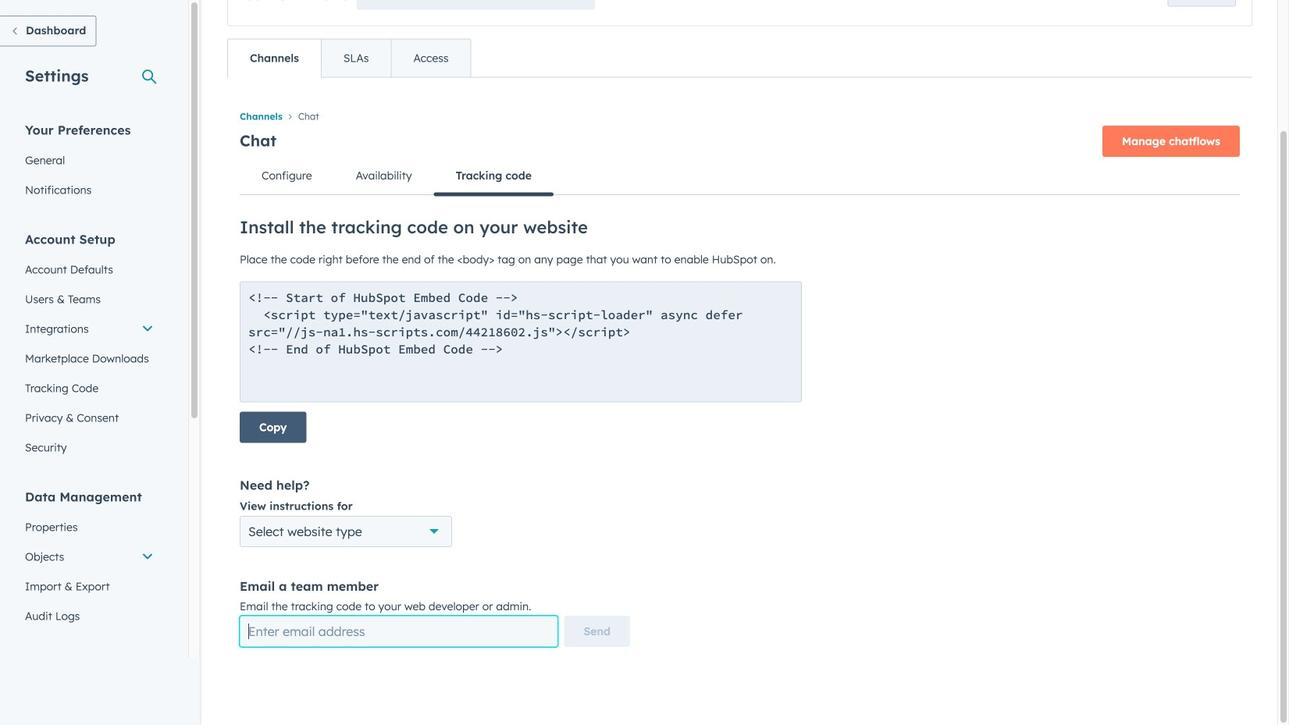 Task type: describe. For each thing, give the bounding box(es) containing it.
2 navigation from the top
[[240, 157, 1240, 196]]

your preferences element
[[16, 121, 163, 205]]



Task type: vqa. For each thing, say whether or not it's contained in the screenshot.
Marketplaces icon
no



Task type: locate. For each thing, give the bounding box(es) containing it.
tab list
[[227, 39, 471, 78]]

banner
[[240, 121, 1240, 157]]

0 vertical spatial navigation
[[240, 106, 1240, 126]]

data management element
[[16, 489, 163, 632]]

1 vertical spatial navigation
[[240, 157, 1240, 196]]

navigation
[[240, 106, 1240, 126], [240, 157, 1240, 196]]

tab panel
[[227, 77, 1253, 660]]

1 navigation from the top
[[240, 106, 1240, 126]]

account setup element
[[16, 231, 163, 463]]

Enter email address text field
[[240, 616, 558, 647]]



